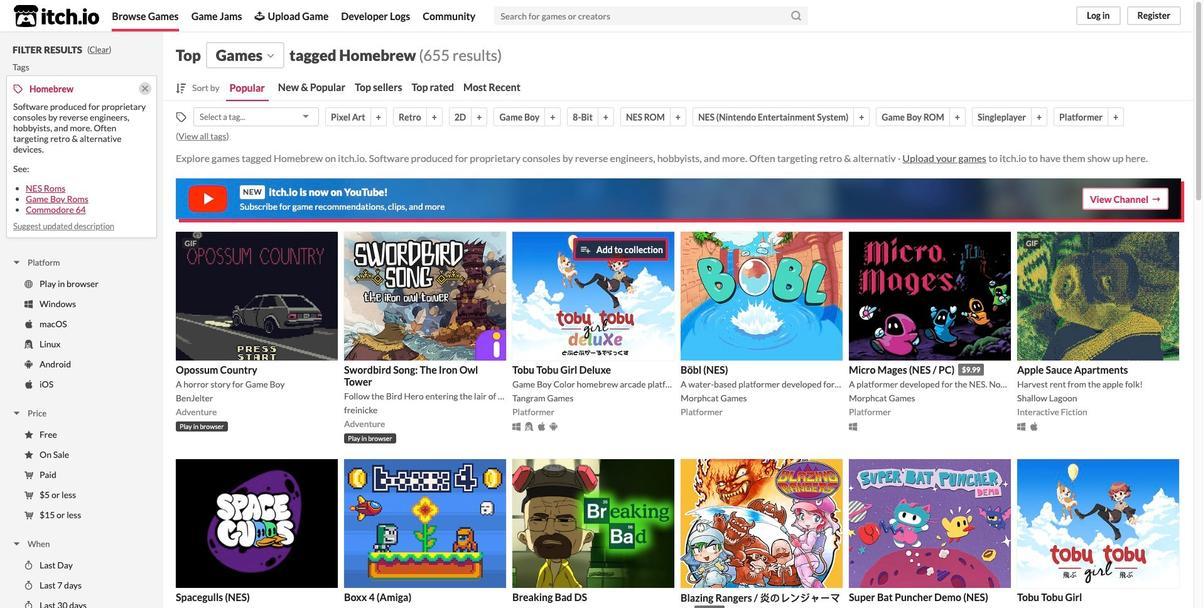 Task type: locate. For each thing, give the bounding box(es) containing it.
2 cart image from the top
[[24, 491, 33, 499]]

apple image down android image
[[24, 380, 33, 389]]

0 vertical spatial apple image
[[24, 320, 33, 329]]

2 triangle down image from the top
[[14, 409, 20, 417]]

1 stopwatch image from the top
[[24, 561, 33, 570]]

search image
[[791, 8, 802, 23]]

stopwatch image up stopwatch icon
[[24, 561, 33, 570]]

triangle down image
[[14, 540, 20, 548]]

1 vertical spatial stopwatch image
[[24, 601, 33, 608]]

playlist_add image
[[242, 239, 257, 254], [747, 239, 762, 254], [915, 239, 930, 254], [1083, 239, 1099, 254], [578, 242, 593, 257], [1083, 466, 1099, 481]]

3 cart image from the top
[[24, 511, 33, 519]]

1 vertical spatial apple image
[[24, 380, 33, 389]]

apple image
[[24, 320, 33, 329], [24, 380, 33, 389]]

Search for games or creators text field
[[495, 6, 785, 25]]

2 download for windows image from the left
[[1018, 422, 1026, 431]]

stopwatch image
[[24, 561, 33, 570], [24, 601, 33, 608]]

download for windows image
[[849, 422, 858, 431], [1018, 422, 1026, 431]]

1 horizontal spatial download for windows image
[[1018, 422, 1026, 431]]

1 vertical spatial cart image
[[24, 491, 33, 499]]

globe image
[[24, 280, 33, 288]]

tux image
[[24, 340, 33, 349]]

cart image
[[24, 470, 33, 479], [24, 491, 33, 499], [24, 511, 33, 519]]

1 star image from the top
[[24, 430, 33, 439]]

2 stopwatch image from the top
[[24, 601, 33, 608]]

2 apple image from the top
[[24, 380, 33, 389]]

1 vertical spatial triangle down image
[[14, 409, 20, 417]]

download for windows image
[[513, 422, 521, 431]]

1 triangle down image from the top
[[14, 258, 20, 266]]

0 vertical spatial stopwatch image
[[24, 561, 33, 570]]

0 vertical spatial star image
[[24, 430, 33, 439]]

0 vertical spatial cart image
[[24, 470, 33, 479]]

1 vertical spatial star image
[[24, 450, 33, 459]]

0 horizontal spatial download for windows image
[[849, 422, 858, 431]]

2 vertical spatial cart image
[[24, 511, 33, 519]]

filter by tag image
[[176, 112, 187, 123]]

triangle down image
[[14, 258, 20, 266], [14, 409, 20, 417]]

playlist_add image
[[410, 239, 425, 254], [242, 466, 257, 481], [410, 466, 425, 481], [578, 466, 593, 481], [747, 466, 762, 481], [915, 466, 930, 481]]

apple image up tux image at the bottom left of page
[[24, 320, 33, 329]]

stopwatch image down stopwatch icon
[[24, 601, 33, 608]]

star image
[[24, 430, 33, 439], [24, 450, 33, 459]]

1 apple image from the top
[[24, 320, 33, 329]]

0 vertical spatial triangle down image
[[14, 258, 20, 266]]

triangle down image for globe image
[[14, 258, 20, 266]]



Task type: vqa. For each thing, say whether or not it's contained in the screenshot.
Required password field
no



Task type: describe. For each thing, give the bounding box(es) containing it.
2 star image from the top
[[24, 450, 33, 459]]

android image
[[24, 360, 33, 369]]

1 download for windows image from the left
[[849, 422, 858, 431]]

download for macos image
[[537, 422, 546, 431]]

download for android image
[[550, 422, 559, 431]]

download for linux image
[[525, 422, 534, 431]]

1 cart image from the top
[[24, 470, 33, 479]]

upload image
[[255, 11, 265, 21]]

triangle down image for second star icon from the bottom of the page
[[14, 409, 20, 417]]

windows8 image
[[24, 300, 33, 308]]

itch.io logo & title image
[[14, 5, 99, 27]]

download for macos image
[[1030, 422, 1039, 431]]

stopwatch image
[[24, 581, 33, 590]]



